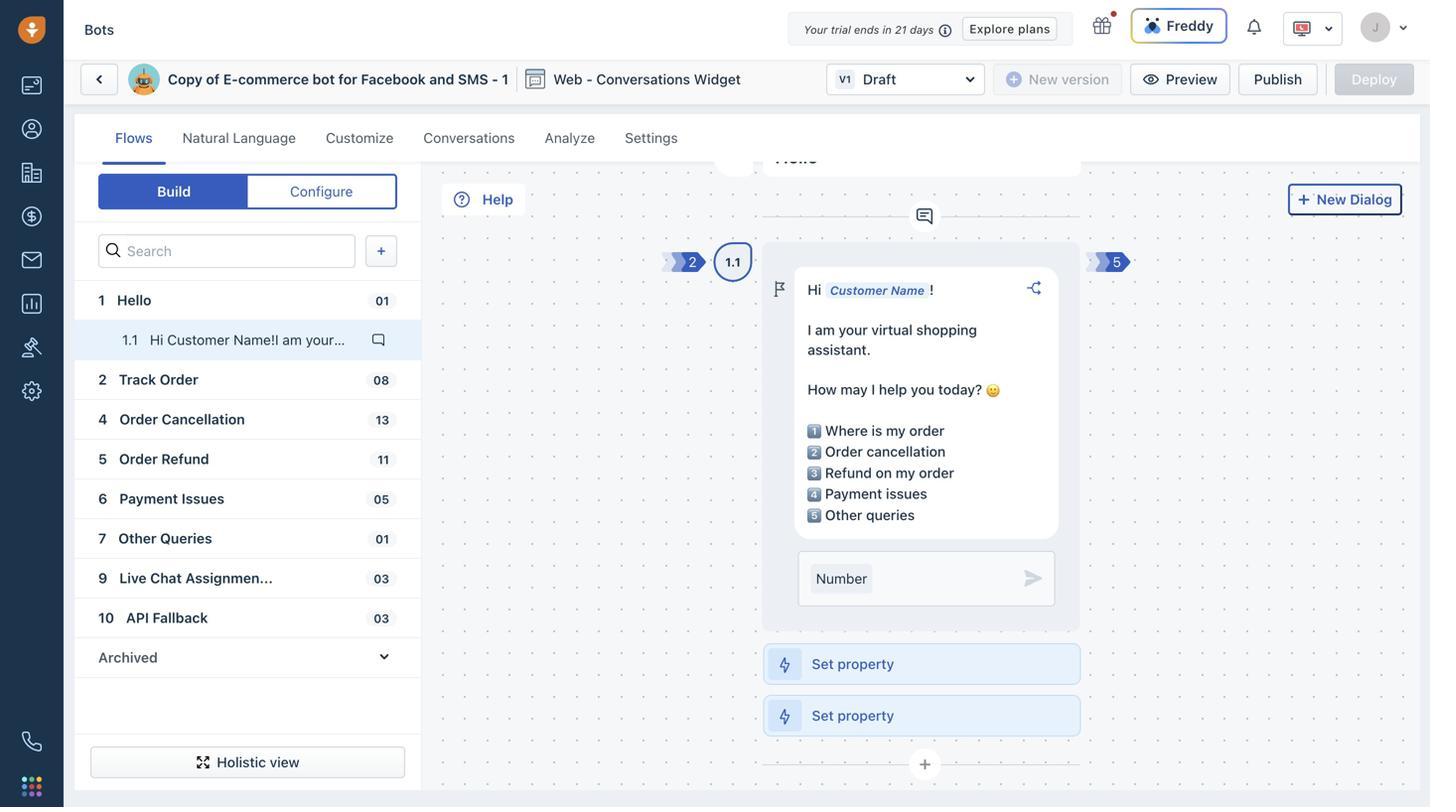 Task type: describe. For each thing, give the bounding box(es) containing it.
freshworks switcher image
[[22, 777, 42, 797]]

trial
[[831, 23, 851, 36]]

plans
[[1019, 22, 1051, 36]]

ends
[[854, 23, 880, 36]]

in
[[883, 23, 892, 36]]

your
[[804, 23, 828, 36]]

days
[[910, 23, 934, 36]]

freddy button
[[1131, 8, 1228, 44]]

properties image
[[22, 338, 42, 358]]

phone element
[[12, 722, 52, 762]]

bell regular image
[[1248, 17, 1264, 36]]

ic_info_icon image
[[939, 22, 953, 39]]



Task type: vqa. For each thing, say whether or not it's contained in the screenshot.
and
no



Task type: locate. For each thing, give the bounding box(es) containing it.
21
[[895, 23, 907, 36]]

0 horizontal spatial ic_arrow_down image
[[1324, 22, 1334, 36]]

explore plans button
[[963, 17, 1058, 41]]

freddy
[[1167, 17, 1214, 34]]

missing translation "unavailable" for locale "en-us" image
[[1293, 19, 1312, 39]]

phone image
[[22, 732, 42, 752]]

explore plans
[[970, 22, 1051, 36]]

explore
[[970, 22, 1015, 36]]

your trial ends in 21 days
[[804, 23, 934, 36]]

bots
[[84, 21, 114, 38]]

1 horizontal spatial ic_arrow_down image
[[1399, 22, 1409, 33]]

ic_arrow_down image
[[1324, 22, 1334, 36], [1399, 22, 1409, 33]]



